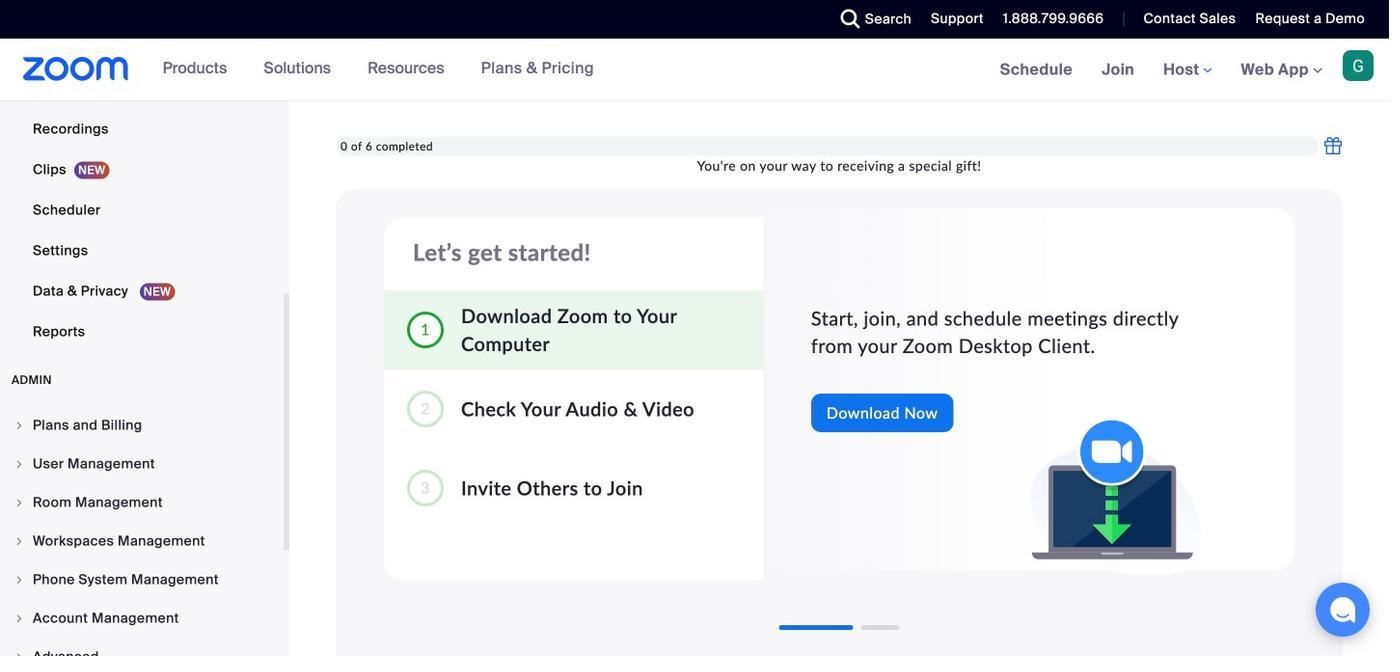 Task type: locate. For each thing, give the bounding box(es) containing it.
2 right image from the top
[[14, 536, 25, 547]]

1 vertical spatial right image
[[14, 458, 25, 470]]

6 menu item from the top
[[0, 600, 284, 637]]

4 right image from the top
[[14, 613, 25, 624]]

3 menu item from the top
[[0, 484, 284, 521]]

side navigation navigation
[[0, 0, 290, 656]]

right image
[[14, 497, 25, 509], [14, 536, 25, 547], [14, 574, 25, 586], [14, 613, 25, 624], [14, 651, 25, 656]]

product information navigation
[[148, 39, 609, 100]]

2 right image from the top
[[14, 458, 25, 470]]

meetings navigation
[[986, 39, 1390, 102]]

personal menu menu
[[0, 0, 284, 353]]

5 right image from the top
[[14, 651, 25, 656]]

5 menu item from the top
[[0, 562, 284, 598]]

2 menu item from the top
[[0, 446, 284, 483]]

banner
[[0, 39, 1390, 102]]

right image
[[14, 420, 25, 431], [14, 458, 25, 470]]

0 vertical spatial right image
[[14, 420, 25, 431]]

1 menu item from the top
[[0, 407, 284, 444]]

open chat image
[[1330, 596, 1357, 623]]

menu item
[[0, 407, 284, 444], [0, 446, 284, 483], [0, 484, 284, 521], [0, 523, 284, 560], [0, 562, 284, 598], [0, 600, 284, 637], [0, 639, 284, 656]]



Task type: describe. For each thing, give the bounding box(es) containing it.
admin menu menu
[[0, 407, 284, 656]]

1 right image from the top
[[14, 420, 25, 431]]

profile picture image
[[1343, 50, 1374, 81]]

1 right image from the top
[[14, 497, 25, 509]]

zoom logo image
[[23, 57, 129, 81]]

4 menu item from the top
[[0, 523, 284, 560]]

3 right image from the top
[[14, 574, 25, 586]]

7 menu item from the top
[[0, 639, 284, 656]]



Task type: vqa. For each thing, say whether or not it's contained in the screenshot.
OPEN CHAT IMAGE
yes



